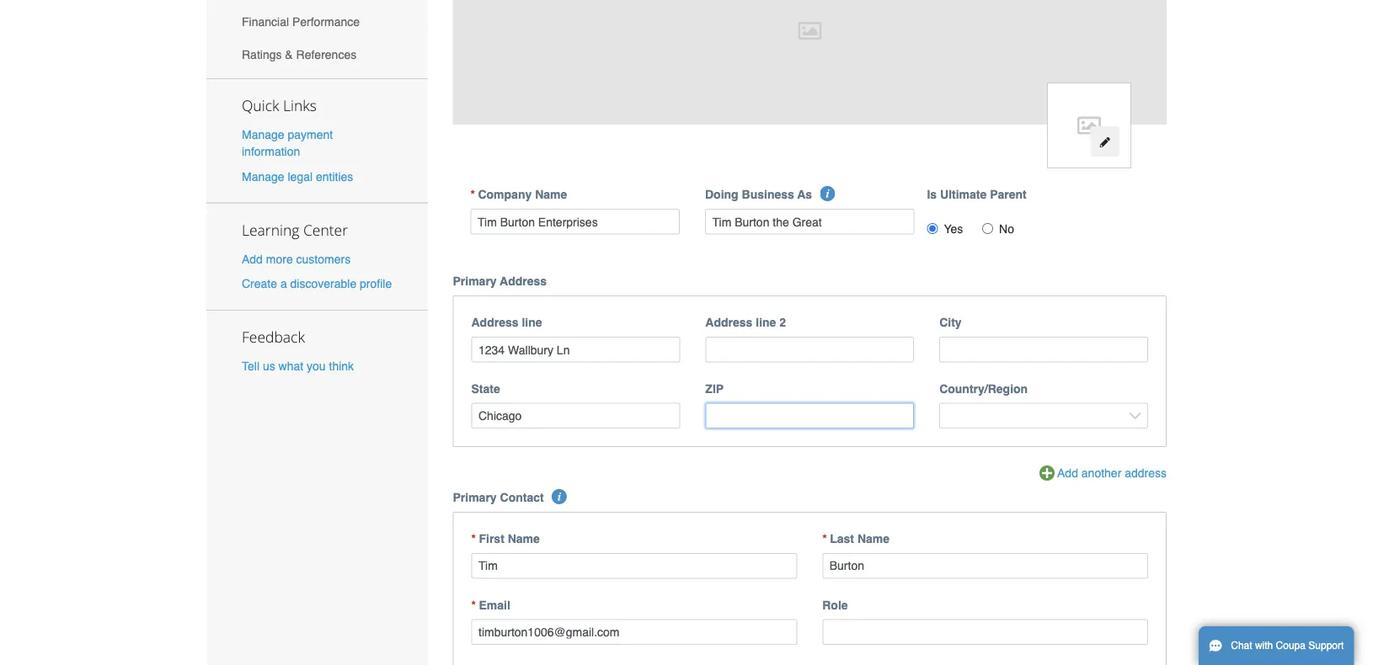 Task type: vqa. For each thing, say whether or not it's contained in the screenshot.
'|'
no



Task type: locate. For each thing, give the bounding box(es) containing it.
2 manage from the top
[[242, 170, 285, 183]]

zip
[[706, 382, 724, 396]]

name right first at the bottom left of page
[[508, 533, 540, 546]]

add up create
[[242, 252, 263, 266]]

1 line from the left
[[522, 316, 542, 330]]

manage up information
[[242, 128, 285, 142]]

discoverable
[[290, 277, 357, 291]]

2 primary from the top
[[453, 491, 497, 505]]

contact
[[500, 491, 544, 505]]

chat
[[1232, 641, 1253, 652]]

additional information image for doing business as
[[820, 186, 836, 202]]

add another address
[[1058, 467, 1167, 481]]

Doing Business As text field
[[705, 209, 915, 235]]

manage down information
[[242, 170, 285, 183]]

primary
[[453, 275, 497, 288], [453, 491, 497, 505]]

* for * first name
[[472, 533, 476, 546]]

* left first at the bottom left of page
[[472, 533, 476, 546]]

add more customers
[[242, 252, 351, 266]]

name
[[535, 188, 567, 202], [508, 533, 540, 546], [858, 533, 890, 546]]

None radio
[[928, 223, 939, 234]]

2 line from the left
[[756, 316, 777, 330]]

customers
[[296, 252, 351, 266]]

1 horizontal spatial line
[[756, 316, 777, 330]]

0 vertical spatial add
[[242, 252, 263, 266]]

ultimate
[[941, 188, 987, 202]]

add left another
[[1058, 467, 1079, 481]]

name for * first name
[[508, 533, 540, 546]]

* company name
[[471, 188, 567, 202]]

create a discoverable profile link
[[242, 277, 392, 291]]

additional information image right "as"
[[820, 186, 836, 202]]

* left last
[[823, 533, 827, 546]]

add another address button
[[1040, 465, 1167, 484]]

add
[[242, 252, 263, 266], [1058, 467, 1079, 481]]

links
[[283, 96, 317, 116]]

what
[[279, 360, 304, 373]]

None text field
[[472, 554, 798, 579], [823, 554, 1149, 579], [472, 554, 798, 579], [823, 554, 1149, 579]]

primary contact
[[453, 491, 544, 505]]

address left 2 at the right top of page
[[706, 316, 753, 330]]

0 vertical spatial additional information image
[[820, 186, 836, 202]]

City text field
[[940, 337, 1149, 363]]

address
[[1125, 467, 1167, 481]]

0 horizontal spatial add
[[242, 252, 263, 266]]

0 horizontal spatial additional information image
[[552, 490, 567, 505]]

1 manage from the top
[[242, 128, 285, 142]]

1 horizontal spatial add
[[1058, 467, 1079, 481]]

1 vertical spatial add
[[1058, 467, 1079, 481]]

manage inside manage payment information
[[242, 128, 285, 142]]

*
[[471, 188, 475, 202], [472, 533, 476, 546], [823, 533, 827, 546], [472, 599, 476, 612]]

country/region
[[940, 382, 1028, 396]]

parent
[[991, 188, 1027, 202]]

name right last
[[858, 533, 890, 546]]

None radio
[[983, 223, 994, 234]]

state
[[472, 382, 500, 396]]

quick links
[[242, 96, 317, 116]]

first
[[479, 533, 505, 546]]

additional information image right contact
[[552, 490, 567, 505]]

ratings
[[242, 48, 282, 61]]

manage for manage legal entities
[[242, 170, 285, 183]]

line left 2 at the right top of page
[[756, 316, 777, 330]]

* last name
[[823, 533, 890, 546]]

manage for manage payment information
[[242, 128, 285, 142]]

name for * company name
[[535, 188, 567, 202]]

1 vertical spatial manage
[[242, 170, 285, 183]]

* left company
[[471, 188, 475, 202]]

address
[[500, 275, 547, 288], [472, 316, 519, 330], [706, 316, 753, 330]]

line
[[522, 316, 542, 330], [756, 316, 777, 330]]

manage
[[242, 128, 285, 142], [242, 170, 285, 183]]

learning center
[[242, 220, 348, 240]]

tell us what you think button
[[242, 358, 354, 375]]

0 vertical spatial manage
[[242, 128, 285, 142]]

last
[[830, 533, 855, 546]]

coupa
[[1277, 641, 1306, 652]]

center
[[303, 220, 348, 240]]

yes
[[944, 223, 964, 236]]

ZIP text field
[[706, 403, 915, 429]]

1 vertical spatial additional information image
[[552, 490, 567, 505]]

more
[[266, 252, 293, 266]]

address for address line
[[472, 316, 519, 330]]

primary up first at the bottom left of page
[[453, 491, 497, 505]]

name right company
[[535, 188, 567, 202]]

* for * email
[[472, 599, 476, 612]]

additional information image
[[820, 186, 836, 202], [552, 490, 567, 505]]

0 horizontal spatial line
[[522, 316, 542, 330]]

is
[[928, 188, 937, 202]]

1 primary from the top
[[453, 275, 497, 288]]

learning
[[242, 220, 300, 240]]

primary up 'address line'
[[453, 275, 497, 288]]

None text field
[[471, 209, 680, 235], [472, 620, 798, 646], [471, 209, 680, 235], [472, 620, 798, 646]]

with
[[1256, 641, 1274, 652]]

* left email
[[472, 599, 476, 612]]

add inside 'button'
[[1058, 467, 1079, 481]]

address down primary address
[[472, 316, 519, 330]]

* for * company name
[[471, 188, 475, 202]]

address line
[[472, 316, 542, 330]]

business
[[742, 188, 795, 202]]

support
[[1309, 641, 1345, 652]]

address line 2
[[706, 316, 786, 330]]

chat with coupa support
[[1232, 641, 1345, 652]]

0 vertical spatial primary
[[453, 275, 497, 288]]

tell us what you think
[[242, 360, 354, 373]]

line for address line 2
[[756, 316, 777, 330]]

quick
[[242, 96, 279, 116]]

doing
[[705, 188, 739, 202]]

1 horizontal spatial additional information image
[[820, 186, 836, 202]]

Role text field
[[823, 620, 1149, 646]]

1 vertical spatial primary
[[453, 491, 497, 505]]

line up address line text field
[[522, 316, 542, 330]]

role
[[823, 599, 848, 612]]



Task type: describe. For each thing, give the bounding box(es) containing it.
references
[[296, 48, 357, 61]]

manage legal entities
[[242, 170, 353, 183]]

doing business as
[[705, 188, 813, 202]]

as
[[798, 188, 813, 202]]

think
[[329, 360, 354, 373]]

State text field
[[472, 403, 680, 429]]

manage payment information
[[242, 128, 333, 159]]

&
[[285, 48, 293, 61]]

company
[[478, 188, 532, 202]]

background image
[[453, 0, 1167, 125]]

add for add more customers
[[242, 252, 263, 266]]

address up 'address line'
[[500, 275, 547, 288]]

add for add another address
[[1058, 467, 1079, 481]]

city
[[940, 316, 962, 330]]

profile
[[360, 277, 392, 291]]

performance
[[292, 15, 360, 28]]

ratings & references
[[242, 48, 357, 61]]

name for * last name
[[858, 533, 890, 546]]

financial
[[242, 15, 289, 28]]

ratings & references link
[[207, 38, 428, 71]]

is ultimate parent
[[928, 188, 1027, 202]]

2
[[780, 316, 786, 330]]

financial performance link
[[207, 5, 428, 38]]

tell
[[242, 360, 260, 373]]

change image image
[[1100, 136, 1111, 148]]

payment
[[288, 128, 333, 142]]

logo image
[[1048, 83, 1132, 169]]

add more customers link
[[242, 252, 351, 266]]

entities
[[316, 170, 353, 183]]

Address line 2 text field
[[706, 337, 915, 363]]

manage legal entities link
[[242, 170, 353, 183]]

primary address
[[453, 275, 547, 288]]

information
[[242, 145, 300, 159]]

create a discoverable profile
[[242, 277, 392, 291]]

* for * last name
[[823, 533, 827, 546]]

manage payment information link
[[242, 128, 333, 159]]

a
[[281, 277, 287, 291]]

primary for primary address
[[453, 275, 497, 288]]

primary for primary contact
[[453, 491, 497, 505]]

Address line text field
[[472, 337, 680, 363]]

no
[[1000, 223, 1015, 236]]

* first name
[[472, 533, 540, 546]]

us
[[263, 360, 275, 373]]

line for address line
[[522, 316, 542, 330]]

address for address line 2
[[706, 316, 753, 330]]

additional information image for primary contact
[[552, 490, 567, 505]]

* email
[[472, 599, 511, 612]]

email
[[479, 599, 511, 612]]

create
[[242, 277, 277, 291]]

financial performance
[[242, 15, 360, 28]]

feedback
[[242, 327, 305, 347]]

chat with coupa support button
[[1199, 627, 1355, 666]]

another
[[1082, 467, 1122, 481]]

legal
[[288, 170, 313, 183]]

you
[[307, 360, 326, 373]]



